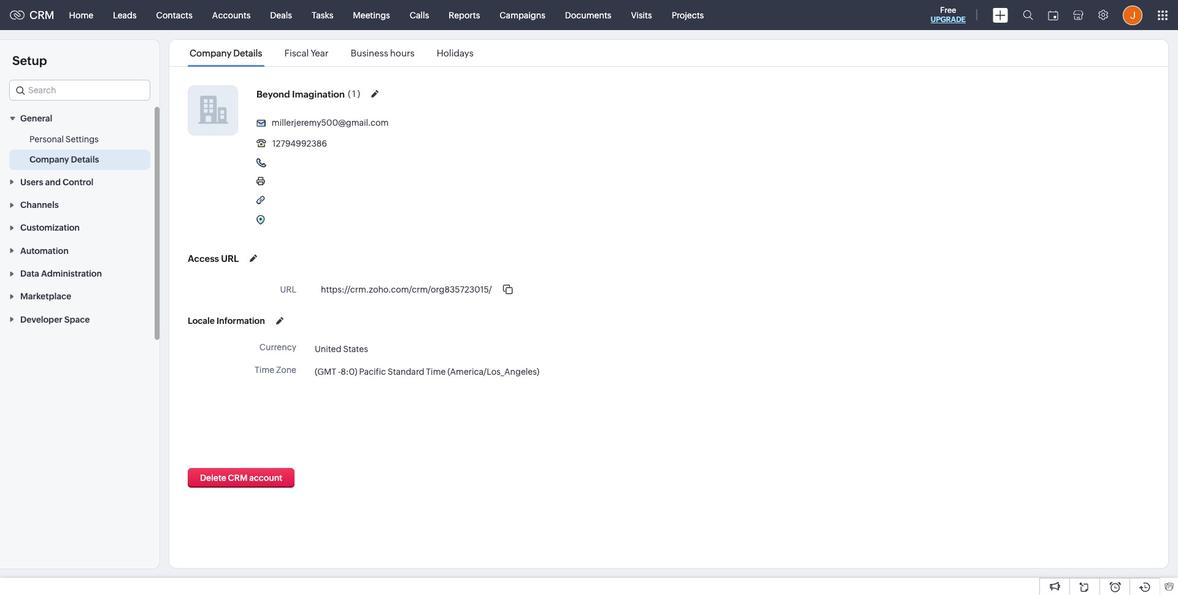 Task type: describe. For each thing, give the bounding box(es) containing it.
control
[[63, 177, 93, 187]]

users and control button
[[0, 170, 160, 193]]

company inside "list"
[[190, 48, 231, 58]]

marketplace button
[[0, 285, 160, 308]]

calendar image
[[1048, 10, 1058, 20]]

administration
[[41, 269, 102, 279]]

fiscal year
[[284, 48, 329, 58]]

access
[[188, 253, 219, 264]]

fiscal
[[284, 48, 309, 58]]

meetings
[[353, 10, 390, 20]]

developer
[[20, 315, 62, 324]]

leads
[[113, 10, 137, 20]]

reports link
[[439, 0, 490, 30]]

data administration button
[[0, 262, 160, 285]]

deals link
[[260, 0, 302, 30]]

delete
[[200, 473, 226, 483]]

campaigns
[[500, 10, 545, 20]]

visits
[[631, 10, 652, 20]]

general button
[[0, 107, 160, 130]]

(
[[348, 89, 351, 99]]

millerjeremy500@gmail.com
[[272, 118, 389, 128]]

1 vertical spatial crm
[[228, 473, 248, 483]]

beyond
[[256, 89, 290, 99]]

delete crm account
[[200, 473, 283, 483]]

fiscal year link
[[283, 48, 330, 58]]

deals
[[270, 10, 292, 20]]

(america/los_angeles)
[[447, 367, 539, 376]]

companylogo image
[[188, 86, 237, 135]]

zone
[[276, 365, 296, 375]]

united states
[[315, 344, 368, 354]]

developer space button
[[0, 308, 160, 331]]

company inside general region
[[29, 155, 69, 165]]

create menu element
[[985, 0, 1015, 30]]

0 horizontal spatial url
[[221, 253, 239, 264]]

accounts
[[212, 10, 251, 20]]

customization button
[[0, 216, 160, 239]]

customization
[[20, 223, 80, 233]]

list containing company details
[[179, 40, 485, 66]]

information
[[217, 316, 265, 326]]

locale
[[188, 316, 215, 326]]

(gmt -8:0) pacific standard time (america/los_angeles)
[[315, 367, 539, 376]]

reports
[[449, 10, 480, 20]]

settings
[[66, 135, 99, 144]]

crm link
[[10, 9, 54, 21]]

year
[[311, 48, 329, 58]]

hours
[[390, 48, 415, 58]]

holidays
[[437, 48, 474, 58]]

personal settings link
[[29, 133, 99, 146]]

pacific
[[359, 367, 386, 376]]

general region
[[0, 130, 160, 170]]

personal
[[29, 135, 64, 144]]

projects link
[[662, 0, 714, 30]]

locale information
[[188, 316, 265, 326]]

united
[[315, 344, 341, 354]]

company details inside "list"
[[190, 48, 262, 58]]

calls
[[410, 10, 429, 20]]

business hours link
[[349, 48, 416, 58]]

users and control
[[20, 177, 93, 187]]

time zone
[[255, 365, 296, 375]]

beyond imagination ( 1 )
[[256, 89, 360, 99]]

profile element
[[1115, 0, 1150, 30]]

(gmt
[[315, 367, 336, 376]]

access url
[[188, 253, 239, 264]]

imagination
[[292, 89, 345, 99]]

profile image
[[1123, 5, 1142, 25]]

1
[[352, 89, 356, 99]]

details inside general region
[[71, 155, 99, 165]]

users
[[20, 177, 43, 187]]

projects
[[672, 10, 704, 20]]

free
[[940, 6, 956, 15]]

calls link
[[400, 0, 439, 30]]

developer space
[[20, 315, 90, 324]]

Search text field
[[10, 80, 150, 100]]

1 horizontal spatial url
[[280, 285, 296, 295]]

8:0)
[[341, 367, 357, 376]]

visits link
[[621, 0, 662, 30]]



Task type: vqa. For each thing, say whether or not it's contained in the screenshot.
Other Modules field
no



Task type: locate. For each thing, give the bounding box(es) containing it.
company details link down the personal settings
[[29, 154, 99, 166]]

home
[[69, 10, 93, 20]]

documents link
[[555, 0, 621, 30]]

1 horizontal spatial details
[[233, 48, 262, 58]]

None field
[[9, 80, 150, 101]]

company details down the personal settings
[[29, 155, 99, 165]]

-
[[338, 367, 341, 376]]

details down settings
[[71, 155, 99, 165]]

business
[[351, 48, 388, 58]]

contacts link
[[146, 0, 202, 30]]

general
[[20, 114, 52, 124]]

data administration
[[20, 269, 102, 279]]

account
[[249, 473, 283, 483]]

setup
[[12, 53, 47, 67]]

crm
[[29, 9, 54, 21], [228, 473, 248, 483]]

personal settings
[[29, 135, 99, 144]]

holidays link
[[435, 48, 475, 58]]

time
[[255, 365, 274, 375], [426, 367, 446, 376]]

leads link
[[103, 0, 146, 30]]

0 vertical spatial url
[[221, 253, 239, 264]]

space
[[64, 315, 90, 324]]

0 vertical spatial company
[[190, 48, 231, 58]]

1 horizontal spatial company details link
[[188, 48, 264, 58]]

url right access
[[221, 253, 239, 264]]

0 horizontal spatial company
[[29, 155, 69, 165]]

tasks link
[[302, 0, 343, 30]]

1 vertical spatial company
[[29, 155, 69, 165]]

https://crm.zoho.com/crm/org835723015/
[[321, 285, 492, 295]]

company details down accounts on the left top
[[190, 48, 262, 58]]

marketplace
[[20, 292, 71, 302]]

0 horizontal spatial time
[[255, 365, 274, 375]]

company details inside general region
[[29, 155, 99, 165]]

list
[[179, 40, 485, 66]]

home link
[[59, 0, 103, 30]]

1 horizontal spatial company
[[190, 48, 231, 58]]

crm left the home link
[[29, 9, 54, 21]]

states
[[343, 344, 368, 354]]

channels button
[[0, 193, 160, 216]]

1 vertical spatial url
[[280, 285, 296, 295]]

documents
[[565, 10, 611, 20]]

1 vertical spatial details
[[71, 155, 99, 165]]

business hours
[[351, 48, 415, 58]]

create menu image
[[993, 8, 1008, 22]]

channels
[[20, 200, 59, 210]]

upgrade
[[931, 15, 966, 24]]

company details
[[190, 48, 262, 58], [29, 155, 99, 165]]

contacts
[[156, 10, 193, 20]]

1 horizontal spatial time
[[426, 367, 446, 376]]

0 vertical spatial crm
[[29, 9, 54, 21]]

)
[[357, 89, 360, 99]]

standard
[[388, 367, 424, 376]]

free upgrade
[[931, 6, 966, 24]]

time right standard
[[426, 367, 446, 376]]

0 horizontal spatial company details
[[29, 155, 99, 165]]

details
[[233, 48, 262, 58], [71, 155, 99, 165]]

crm right delete
[[228, 473, 248, 483]]

company details link down accounts on the left top
[[188, 48, 264, 58]]

details inside "list"
[[233, 48, 262, 58]]

url
[[221, 253, 239, 264], [280, 285, 296, 295]]

campaigns link
[[490, 0, 555, 30]]

automation
[[20, 246, 69, 256]]

time left zone
[[255, 365, 274, 375]]

12794992386
[[272, 139, 327, 148]]

company
[[190, 48, 231, 58], [29, 155, 69, 165]]

0 horizontal spatial crm
[[29, 9, 54, 21]]

0 horizontal spatial company details link
[[29, 154, 99, 166]]

data
[[20, 269, 39, 279]]

1 vertical spatial company details
[[29, 155, 99, 165]]

1 horizontal spatial crm
[[228, 473, 248, 483]]

company down personal
[[29, 155, 69, 165]]

1 vertical spatial company details link
[[29, 154, 99, 166]]

0 vertical spatial company details link
[[188, 48, 264, 58]]

0 horizontal spatial details
[[71, 155, 99, 165]]

meetings link
[[343, 0, 400, 30]]

company down accounts on the left top
[[190, 48, 231, 58]]

search element
[[1015, 0, 1041, 30]]

url up currency
[[280, 285, 296, 295]]

1 horizontal spatial company details
[[190, 48, 262, 58]]

company details link
[[188, 48, 264, 58], [29, 154, 99, 166]]

accounts link
[[202, 0, 260, 30]]

tasks
[[312, 10, 333, 20]]

search image
[[1023, 10, 1033, 20]]

0 vertical spatial company details
[[190, 48, 262, 58]]

details down accounts link
[[233, 48, 262, 58]]

0 vertical spatial details
[[233, 48, 262, 58]]

automation button
[[0, 239, 160, 262]]

currency
[[259, 342, 296, 352]]

and
[[45, 177, 61, 187]]



